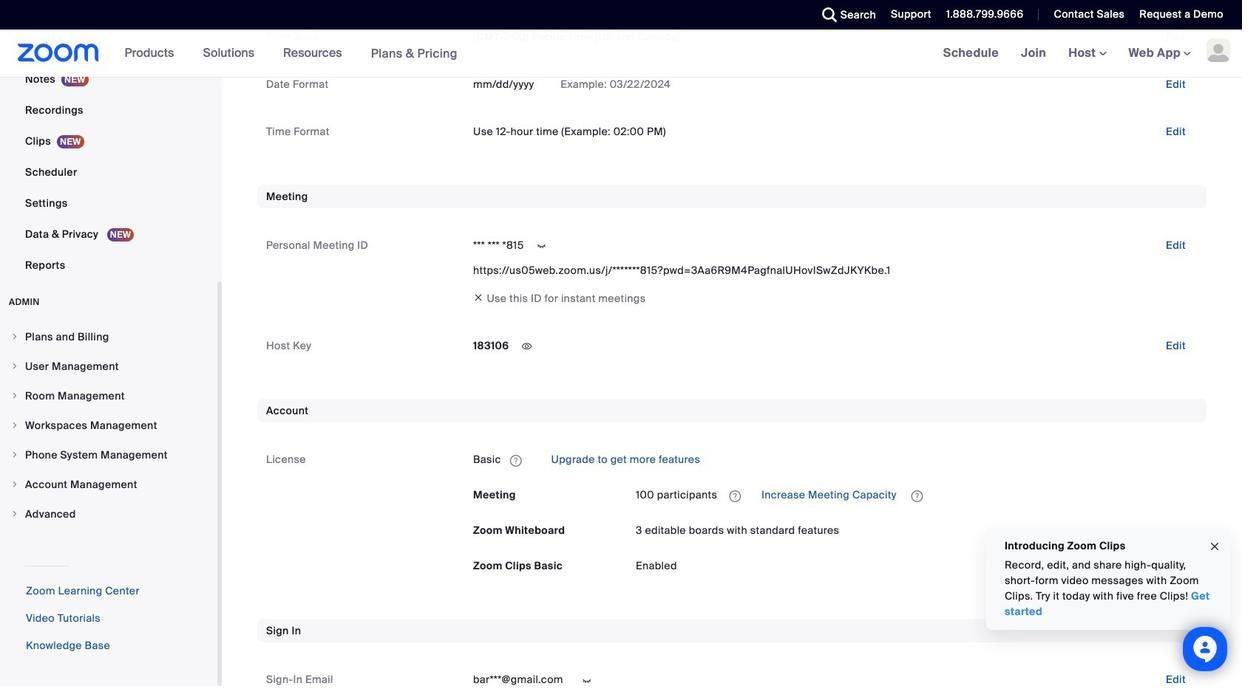 Task type: vqa. For each thing, say whether or not it's contained in the screenshot.
the Account
no



Task type: locate. For each thing, give the bounding box(es) containing it.
hide host key image
[[515, 340, 539, 354]]

right image
[[10, 333, 19, 342], [10, 392, 19, 401]]

1 right image from the top
[[10, 333, 19, 342]]

1 vertical spatial right image
[[10, 392, 19, 401]]

0 vertical spatial right image
[[10, 333, 19, 342]]

4 menu item from the top
[[0, 412, 217, 440]]

meetings navigation
[[932, 30, 1242, 78]]

2 right image from the top
[[10, 392, 19, 401]]

menu item
[[0, 323, 217, 351], [0, 353, 217, 381], [0, 382, 217, 410], [0, 412, 217, 440], [0, 441, 217, 470], [0, 471, 217, 499], [0, 501, 217, 529]]

right image
[[10, 362, 19, 371], [10, 421, 19, 430], [10, 451, 19, 460], [10, 481, 19, 489], [10, 510, 19, 519]]

application
[[473, 448, 1198, 472], [636, 484, 1198, 508]]

7 menu item from the top
[[0, 501, 217, 529]]

learn more about your license type image
[[509, 456, 523, 466]]

zoom logo image
[[18, 44, 99, 62]]

1 menu item from the top
[[0, 323, 217, 351]]

5 right image from the top
[[10, 510, 19, 519]]

6 menu item from the top
[[0, 471, 217, 499]]

banner
[[0, 30, 1242, 78]]

close image
[[1209, 539, 1221, 556]]



Task type: describe. For each thing, give the bounding box(es) containing it.
product information navigation
[[114, 30, 469, 78]]

3 menu item from the top
[[0, 382, 217, 410]]

1 vertical spatial application
[[636, 484, 1198, 508]]

4 right image from the top
[[10, 481, 19, 489]]

profile picture image
[[1207, 38, 1230, 62]]

learn more about your meeting license image
[[725, 490, 746, 503]]

1 right image from the top
[[10, 362, 19, 371]]

admin menu menu
[[0, 323, 217, 530]]

show personal meeting id image
[[530, 240, 553, 253]]

2 right image from the top
[[10, 421, 19, 430]]

5 menu item from the top
[[0, 441, 217, 470]]

3 right image from the top
[[10, 451, 19, 460]]

0 vertical spatial application
[[473, 448, 1198, 472]]

2 menu item from the top
[[0, 353, 217, 381]]

personal menu menu
[[0, 0, 217, 282]]



